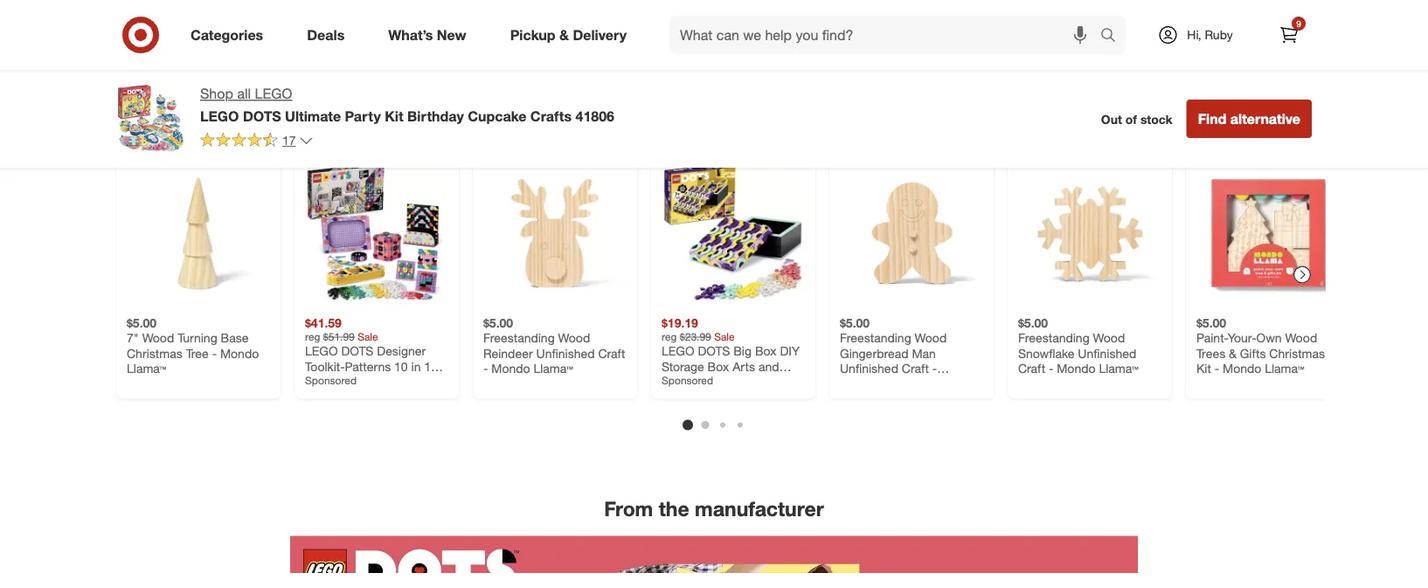 Task type: describe. For each thing, give the bounding box(es) containing it.
41960
[[720, 374, 754, 390]]

unfinished for snowflake
[[1078, 346, 1137, 361]]

freestanding wood reindeer unfinished craft - mondo llama™ image
[[483, 161, 627, 305]]

diy
[[780, 344, 800, 359]]

mondo inside $5.00 paint-your-own wood trees & gifts christmas kit - mondo llama™
[[1223, 361, 1262, 377]]

mondo inside $5.00 7" wood turning base christmas tree - mondo llama™
[[220, 346, 259, 361]]

gifts
[[1240, 346, 1266, 361]]

mondo inside $5.00 freestanding wood reindeer unfinished craft - mondo llama™
[[492, 361, 530, 377]]

pickup & delivery link
[[495, 16, 649, 54]]

what's new link
[[373, 16, 488, 54]]

ruby
[[1205, 27, 1233, 42]]

deals
[[307, 26, 345, 43]]

9
[[1297, 18, 1301, 29]]

shop all lego lego dots ultimate party kit birthday cupcake crafts 41806
[[200, 85, 615, 124]]

from
[[604, 497, 653, 522]]

find alternative
[[1198, 110, 1301, 127]]

7" wood turning base christmas tree - mondo llama™ image
[[127, 161, 270, 305]]

reg for lego dots designer toolkit-patterns 10 in 1 crafts set 41961
[[305, 331, 320, 344]]

lego down shop
[[200, 107, 239, 124]]

llama™ inside '$5.00 freestanding wood snowflake unfinished craft - mondo llama™'
[[1099, 361, 1139, 377]]

$41.59 reg $51.99 sale lego dots designer toolkit-patterns 10 in 1 crafts set 41961
[[305, 315, 431, 390]]

paint-your-own wood trees & gifts christmas kit - mondo llama™ image
[[1197, 161, 1340, 305]]

dots for $41.59
[[341, 344, 374, 359]]

$41.59
[[305, 315, 342, 331]]

gingerbread
[[840, 346, 909, 361]]

17
[[282, 133, 296, 148]]

out
[[1101, 111, 1122, 127]]

in
[[411, 359, 421, 374]]

designer
[[377, 344, 426, 359]]

- inside '$5.00 freestanding wood snowflake unfinished craft - mondo llama™'
[[1049, 361, 1054, 377]]

freestanding wood snowflake unfinished craft - mondo llama™ image
[[1018, 161, 1162, 305]]

sale for big
[[714, 331, 735, 344]]

$5.00 paint-your-own wood trees & gifts christmas kit - mondo llama™
[[1197, 315, 1325, 377]]

pickup & delivery
[[510, 26, 627, 43]]

wood for gingerbread
[[915, 331, 947, 346]]

categories link
[[176, 16, 285, 54]]

pickup
[[510, 26, 556, 43]]

party
[[345, 107, 381, 124]]

dots for $19.19
[[698, 344, 730, 359]]

christmas for freestanding wood gingerbread man unfinished craft - christmas - mondo llama™
[[840, 377, 896, 392]]

lego dots big box diy storage box arts and crafts set 41960 image
[[662, 161, 805, 305]]

dots inside shop all lego lego dots ultimate party kit birthday cupcake crafts 41806
[[243, 107, 281, 124]]

- inside $5.00 7" wood turning base christmas tree - mondo llama™
[[212, 346, 217, 361]]

$5.00 freestanding wood snowflake unfinished craft - mondo llama™
[[1018, 315, 1139, 377]]

from the manufacturer
[[604, 497, 824, 522]]

set inside $19.19 reg $23.99 sale lego dots big box diy storage box arts and crafts set 41960
[[698, 374, 717, 390]]

craft for $5.00 freestanding wood snowflake unfinished craft - mondo llama™
[[1018, 361, 1046, 377]]

all
[[237, 85, 251, 102]]

$5.00 7" wood turning base christmas tree - mondo llama™
[[127, 315, 259, 377]]

craft inside $5.00 freestanding wood gingerbread man unfinished craft - christmas - mondo llama™
[[902, 361, 929, 377]]

patterns
[[345, 359, 391, 374]]

lego right all
[[255, 85, 292, 102]]

freestanding for snowflake
[[1018, 331, 1090, 346]]

0 horizontal spatial &
[[559, 26, 569, 43]]

$5.00 freestanding wood reindeer unfinished craft - mondo llama™
[[483, 315, 625, 377]]

delivery
[[573, 26, 627, 43]]

and
[[759, 359, 779, 374]]

tree
[[186, 346, 209, 361]]

freestanding for reindeer
[[483, 331, 555, 346]]

sponsored for set
[[305, 374, 357, 387]]

freestanding wood gingerbread man unfinished craft - christmas - mondo llama™ image
[[840, 161, 983, 305]]

crafts inside shop all lego lego dots ultimate party kit birthday cupcake crafts 41806
[[530, 107, 572, 124]]

lego inside $19.19 reg $23.99 sale lego dots big box diy storage box arts and crafts set 41960
[[662, 344, 695, 359]]

1
[[424, 359, 431, 374]]

0 horizontal spatial box
[[708, 359, 729, 374]]

your-
[[1228, 331, 1257, 346]]

llama™ inside $5.00 freestanding wood reindeer unfinished craft - mondo llama™
[[534, 361, 573, 377]]

sale for designer
[[358, 331, 378, 344]]

what's
[[388, 26, 433, 43]]

christmas inside $5.00 7" wood turning base christmas tree - mondo llama™
[[127, 346, 182, 361]]

41961
[[364, 374, 398, 390]]

& inside $5.00 paint-your-own wood trees & gifts christmas kit - mondo llama™
[[1229, 346, 1237, 361]]

deals link
[[292, 16, 366, 54]]

$19.19 reg $23.99 sale lego dots big box diy storage box arts and crafts set 41960
[[662, 315, 800, 390]]



Task type: vqa. For each thing, say whether or not it's contained in the screenshot.
Essen
no



Task type: locate. For each thing, give the bounding box(es) containing it.
kit inside shop all lego lego dots ultimate party kit birthday cupcake crafts 41806
[[385, 107, 403, 124]]

$5.00 for paint-your-own wood trees & gifts christmas kit - mondo llama™
[[1197, 315, 1226, 331]]

1 sale from the left
[[358, 331, 378, 344]]

christmas right gifts at bottom
[[1270, 346, 1325, 361]]

kit right party
[[385, 107, 403, 124]]

dots inside $19.19 reg $23.99 sale lego dots big box diy storage box arts and crafts set 41960
[[698, 344, 730, 359]]

kit
[[385, 107, 403, 124], [1197, 361, 1211, 377]]

box right big
[[755, 344, 777, 359]]

$5.00 inside $5.00 paint-your-own wood trees & gifts christmas kit - mondo llama™
[[1197, 315, 1226, 331]]

2 horizontal spatial unfinished
[[1078, 346, 1137, 361]]

$5.00 for freestanding wood snowflake unfinished craft - mondo llama™
[[1018, 315, 1048, 331]]

find alternative button
[[1187, 100, 1312, 138]]

0 horizontal spatial sponsored
[[305, 374, 357, 387]]

christmas left tree at the left of page
[[127, 346, 182, 361]]

1 horizontal spatial set
[[698, 374, 717, 390]]

1 horizontal spatial crafts
[[530, 107, 572, 124]]

1 horizontal spatial christmas
[[840, 377, 896, 392]]

0 horizontal spatial sale
[[358, 331, 378, 344]]

0 horizontal spatial reg
[[305, 331, 320, 344]]

0 horizontal spatial set
[[342, 374, 360, 390]]

llama™ right reindeer
[[534, 361, 573, 377]]

2 reg from the left
[[662, 331, 677, 344]]

crafts left 41806 on the top
[[530, 107, 572, 124]]

$23.99
[[680, 331, 711, 344]]

freestanding
[[483, 331, 555, 346], [840, 331, 911, 346], [1018, 331, 1090, 346]]

dots
[[243, 107, 281, 124], [341, 344, 374, 359], [698, 344, 730, 359]]

reg
[[305, 331, 320, 344], [662, 331, 677, 344]]

1 sponsored from the left
[[305, 374, 357, 387]]

2 freestanding from the left
[[840, 331, 911, 346]]

1 vertical spatial &
[[1229, 346, 1237, 361]]

2 horizontal spatial craft
[[1018, 361, 1046, 377]]

0 horizontal spatial crafts
[[305, 374, 338, 390]]

craft inside '$5.00 freestanding wood snowflake unfinished craft - mondo llama™'
[[1018, 361, 1046, 377]]

$5.00 for freestanding wood gingerbread man unfinished craft - christmas - mondo llama™
[[840, 315, 870, 331]]

reg inside $19.19 reg $23.99 sale lego dots big box diy storage box arts and crafts set 41960
[[662, 331, 677, 344]]

base
[[221, 331, 249, 346]]

sale right $51.99
[[358, 331, 378, 344]]

ultimate
[[285, 107, 341, 124]]

llama™ down 7"
[[127, 361, 166, 377]]

0 horizontal spatial christmas
[[127, 346, 182, 361]]

sale inside $19.19 reg $23.99 sale lego dots big box diy storage box arts and crafts set 41960
[[714, 331, 735, 344]]

- inside $5.00 freestanding wood reindeer unfinished craft - mondo llama™
[[483, 361, 488, 377]]

2 $5.00 from the left
[[483, 315, 513, 331]]

4 $5.00 from the left
[[1018, 315, 1048, 331]]

wood right own
[[1285, 331, 1318, 346]]

turning
[[178, 331, 217, 346]]

$5.00 for freestanding wood reindeer unfinished craft - mondo llama™
[[483, 315, 513, 331]]

$5.00 up trees
[[1197, 315, 1226, 331]]

freestanding for gingerbread
[[840, 331, 911, 346]]

mondo inside '$5.00 freestanding wood snowflake unfinished craft - mondo llama™'
[[1057, 361, 1096, 377]]

craft inside $5.00 freestanding wood reindeer unfinished craft - mondo llama™
[[598, 346, 625, 361]]

wood right 'gingerbread'
[[915, 331, 947, 346]]

0 vertical spatial kit
[[385, 107, 403, 124]]

own
[[1257, 331, 1282, 346]]

unfinished inside '$5.00 freestanding wood snowflake unfinished craft - mondo llama™'
[[1078, 346, 1137, 361]]

unfinished inside $5.00 freestanding wood gingerbread man unfinished craft - christmas - mondo llama™
[[840, 361, 899, 377]]

1 horizontal spatial kit
[[1197, 361, 1211, 377]]

alternative
[[1231, 110, 1301, 127]]

0 horizontal spatial dots
[[243, 107, 281, 124]]

wood inside '$5.00 freestanding wood snowflake unfinished craft - mondo llama™'
[[1093, 331, 1125, 346]]

box left arts
[[708, 359, 729, 374]]

unfinished right reindeer
[[536, 346, 595, 361]]

craft for $5.00 freestanding wood reindeer unfinished craft - mondo llama™
[[598, 346, 625, 361]]

2 set from the left
[[698, 374, 717, 390]]

$51.99
[[323, 331, 355, 344]]

1 reg from the left
[[305, 331, 320, 344]]

christmas inside $5.00 paint-your-own wood trees & gifts christmas kit - mondo llama™
[[1270, 346, 1325, 361]]

sponsored down $23.99
[[662, 374, 713, 387]]

hi,
[[1187, 27, 1202, 42]]

snowflake
[[1018, 346, 1075, 361]]

paint-
[[1197, 331, 1228, 346]]

reindeer
[[483, 346, 533, 361]]

llama™ down 'gingerbread'
[[840, 392, 880, 407]]

2 horizontal spatial crafts
[[662, 374, 695, 390]]

freestanding inside $5.00 freestanding wood reindeer unfinished craft - mondo llama™
[[483, 331, 555, 346]]

3 wood from the left
[[915, 331, 947, 346]]

7"
[[127, 331, 139, 346]]

crafts inside $41.59 reg $51.99 sale lego dots designer toolkit-patterns 10 in 1 crafts set 41961
[[305, 374, 338, 390]]

wood inside $5.00 7" wood turning base christmas tree - mondo llama™
[[142, 331, 174, 346]]

sponsored
[[305, 374, 357, 387], [662, 374, 713, 387]]

& right pickup
[[559, 26, 569, 43]]

1 horizontal spatial box
[[755, 344, 777, 359]]

llama™
[[127, 361, 166, 377], [534, 361, 573, 377], [1099, 361, 1139, 377], [1265, 361, 1305, 377], [840, 392, 880, 407]]

set left 41961
[[342, 374, 360, 390]]

freestanding inside $5.00 freestanding wood gingerbread man unfinished craft - christmas - mondo llama™
[[840, 331, 911, 346]]

0 horizontal spatial unfinished
[[536, 346, 595, 361]]

17 link
[[200, 132, 313, 152]]

image of lego dots ultimate party kit birthday cupcake crafts 41806 image
[[116, 84, 186, 154]]

man
[[912, 346, 936, 361]]

2 sale from the left
[[714, 331, 735, 344]]

manufacturer
[[695, 497, 824, 522]]

0 horizontal spatial freestanding
[[483, 331, 555, 346]]

1 $5.00 from the left
[[127, 315, 157, 331]]

sale
[[358, 331, 378, 344], [714, 331, 735, 344]]

reg left $23.99
[[662, 331, 677, 344]]

big
[[734, 344, 752, 359]]

wood inside $5.00 freestanding wood reindeer unfinished craft - mondo llama™
[[558, 331, 590, 346]]

wood for snowflake
[[1093, 331, 1125, 346]]

$5.00 left turning at the left
[[127, 315, 157, 331]]

dots up 41961
[[341, 344, 374, 359]]

lego
[[255, 85, 292, 102], [200, 107, 239, 124], [305, 344, 338, 359], [662, 344, 695, 359]]

unfinished for reindeer
[[536, 346, 595, 361]]

0 horizontal spatial craft
[[598, 346, 625, 361]]

arts
[[733, 359, 755, 374]]

unfinished left man
[[840, 361, 899, 377]]

trees
[[1197, 346, 1226, 361]]

1 set from the left
[[342, 374, 360, 390]]

wood right reindeer
[[558, 331, 590, 346]]

reg for lego dots big box diy storage box arts and crafts set 41960
[[662, 331, 677, 344]]

christmas down 'gingerbread'
[[840, 377, 896, 392]]

llama™ down own
[[1265, 361, 1305, 377]]

1 freestanding from the left
[[483, 331, 555, 346]]

kit down paint- in the bottom of the page
[[1197, 361, 1211, 377]]

toolkit-
[[305, 359, 345, 374]]

$5.00 inside '$5.00 freestanding wood snowflake unfinished craft - mondo llama™'
[[1018, 315, 1048, 331]]

dots inside $41.59 reg $51.99 sale lego dots designer toolkit-patterns 10 in 1 crafts set 41961
[[341, 344, 374, 359]]

sale inside $41.59 reg $51.99 sale lego dots designer toolkit-patterns 10 in 1 crafts set 41961
[[358, 331, 378, 344]]

dots up 17 link
[[243, 107, 281, 124]]

What can we help you find? suggestions appear below search field
[[670, 16, 1105, 54]]

9 link
[[1270, 16, 1309, 54]]

sponsored down $51.99
[[305, 374, 357, 387]]

1 wood from the left
[[142, 331, 174, 346]]

41806
[[576, 107, 615, 124]]

& left gifts at bottom
[[1229, 346, 1237, 361]]

2 horizontal spatial freestanding
[[1018, 331, 1090, 346]]

search button
[[1093, 16, 1135, 58]]

reg left $51.99
[[305, 331, 320, 344]]

1 horizontal spatial dots
[[341, 344, 374, 359]]

1 horizontal spatial unfinished
[[840, 361, 899, 377]]

crafts inside $19.19 reg $23.99 sale lego dots big box diy storage box arts and crafts set 41960
[[662, 374, 695, 390]]

wood right 7"
[[142, 331, 174, 346]]

unfinished right snowflake
[[1078, 346, 1137, 361]]

1 horizontal spatial freestanding
[[840, 331, 911, 346]]

unfinished inside $5.00 freestanding wood reindeer unfinished craft - mondo llama™
[[536, 346, 595, 361]]

mondo inside $5.00 freestanding wood gingerbread man unfinished craft - christmas - mondo llama™
[[907, 377, 946, 392]]

$19.19
[[662, 315, 698, 331]]

llama™ inside $5.00 paint-your-own wood trees & gifts christmas kit - mondo llama™
[[1265, 361, 1305, 377]]

1 horizontal spatial sale
[[714, 331, 735, 344]]

lego dots designer toolkit-patterns 10 in 1 crafts set 41961 image
[[305, 161, 448, 305]]

wood for turning
[[142, 331, 174, 346]]

0 horizontal spatial kit
[[385, 107, 403, 124]]

set inside $41.59 reg $51.99 sale lego dots designer toolkit-patterns 10 in 1 crafts set 41961
[[342, 374, 360, 390]]

wood right snowflake
[[1093, 331, 1125, 346]]

freestanding inside '$5.00 freestanding wood snowflake unfinished craft - mondo llama™'
[[1018, 331, 1090, 346]]

0 vertical spatial &
[[559, 26, 569, 43]]

&
[[559, 26, 569, 43], [1229, 346, 1237, 361]]

1 horizontal spatial sponsored
[[662, 374, 713, 387]]

set
[[342, 374, 360, 390], [698, 374, 717, 390]]

unfinished
[[536, 346, 595, 361], [1078, 346, 1137, 361], [840, 361, 899, 377]]

4 wood from the left
[[1093, 331, 1125, 346]]

1 vertical spatial kit
[[1197, 361, 1211, 377]]

-
[[212, 346, 217, 361], [483, 361, 488, 377], [933, 361, 937, 377], [1049, 361, 1054, 377], [1215, 361, 1220, 377], [899, 377, 904, 392]]

reg inside $41.59 reg $51.99 sale lego dots designer toolkit-patterns 10 in 1 crafts set 41961
[[305, 331, 320, 344]]

search
[[1093, 28, 1135, 45]]

box
[[755, 344, 777, 359], [708, 359, 729, 374]]

new
[[437, 26, 466, 43]]

crafts
[[530, 107, 572, 124], [305, 374, 338, 390], [662, 374, 695, 390]]

christmas for paint-your-own wood trees & gifts christmas kit - mondo llama™
[[1270, 346, 1325, 361]]

llama™ inside $5.00 freestanding wood gingerbread man unfinished craft - christmas - mondo llama™
[[840, 392, 880, 407]]

$5.00 up reindeer
[[483, 315, 513, 331]]

dots left big
[[698, 344, 730, 359]]

lego down $19.19
[[662, 344, 695, 359]]

$5.00 up snowflake
[[1018, 315, 1048, 331]]

$5.00 freestanding wood gingerbread man unfinished craft - christmas - mondo llama™
[[840, 315, 947, 407]]

find
[[1198, 110, 1227, 127]]

out of stock
[[1101, 111, 1173, 127]]

1 horizontal spatial reg
[[662, 331, 677, 344]]

llama™ inside $5.00 7" wood turning base christmas tree - mondo llama™
[[127, 361, 166, 377]]

$5.00 inside $5.00 freestanding wood gingerbread man unfinished craft - christmas - mondo llama™
[[840, 315, 870, 331]]

birthday
[[407, 107, 464, 124]]

craft
[[598, 346, 625, 361], [902, 361, 929, 377], [1018, 361, 1046, 377]]

1 horizontal spatial &
[[1229, 346, 1237, 361]]

wood inside $5.00 freestanding wood gingerbread man unfinished craft - christmas - mondo llama™
[[915, 331, 947, 346]]

lego inside $41.59 reg $51.99 sale lego dots designer toolkit-patterns 10 in 1 crafts set 41961
[[305, 344, 338, 359]]

categories
[[191, 26, 263, 43]]

wood for reindeer
[[558, 331, 590, 346]]

crafts down $51.99
[[305, 374, 338, 390]]

3 freestanding from the left
[[1018, 331, 1090, 346]]

2 horizontal spatial christmas
[[1270, 346, 1325, 361]]

$5.00
[[127, 315, 157, 331], [483, 315, 513, 331], [840, 315, 870, 331], [1018, 315, 1048, 331], [1197, 315, 1226, 331]]

$5.00 up 'gingerbread'
[[840, 315, 870, 331]]

shop
[[200, 85, 233, 102]]

lego down $41.59
[[305, 344, 338, 359]]

2 sponsored from the left
[[662, 374, 713, 387]]

hi, ruby
[[1187, 27, 1233, 42]]

wood
[[142, 331, 174, 346], [558, 331, 590, 346], [915, 331, 947, 346], [1093, 331, 1125, 346], [1285, 331, 1318, 346]]

storage
[[662, 359, 704, 374]]

- inside $5.00 paint-your-own wood trees & gifts christmas kit - mondo llama™
[[1215, 361, 1220, 377]]

christmas
[[127, 346, 182, 361], [1270, 346, 1325, 361], [840, 377, 896, 392]]

llama™ right snowflake
[[1099, 361, 1139, 377]]

crafts down $23.99
[[662, 374, 695, 390]]

christmas inside $5.00 freestanding wood gingerbread man unfinished craft - christmas - mondo llama™
[[840, 377, 896, 392]]

mondo
[[220, 346, 259, 361], [492, 361, 530, 377], [1057, 361, 1096, 377], [1223, 361, 1262, 377], [907, 377, 946, 392]]

stock
[[1141, 111, 1173, 127]]

the
[[659, 497, 689, 522]]

wood inside $5.00 paint-your-own wood trees & gifts christmas kit - mondo llama™
[[1285, 331, 1318, 346]]

10
[[394, 359, 408, 374]]

5 wood from the left
[[1285, 331, 1318, 346]]

$5.00 inside $5.00 freestanding wood reindeer unfinished craft - mondo llama™
[[483, 315, 513, 331]]

of
[[1126, 111, 1137, 127]]

$5.00 for 7" wood turning base christmas tree - mondo llama™
[[127, 315, 157, 331]]

$5.00 inside $5.00 7" wood turning base christmas tree - mondo llama™
[[127, 315, 157, 331]]

kit inside $5.00 paint-your-own wood trees & gifts christmas kit - mondo llama™
[[1197, 361, 1211, 377]]

3 $5.00 from the left
[[840, 315, 870, 331]]

what's new
[[388, 26, 466, 43]]

5 $5.00 from the left
[[1197, 315, 1226, 331]]

sale right $23.99
[[714, 331, 735, 344]]

set left 41960
[[698, 374, 717, 390]]

1 horizontal spatial craft
[[902, 361, 929, 377]]

2 horizontal spatial dots
[[698, 344, 730, 359]]

sponsored for crafts
[[662, 374, 713, 387]]

cupcake
[[468, 107, 527, 124]]

2 wood from the left
[[558, 331, 590, 346]]



